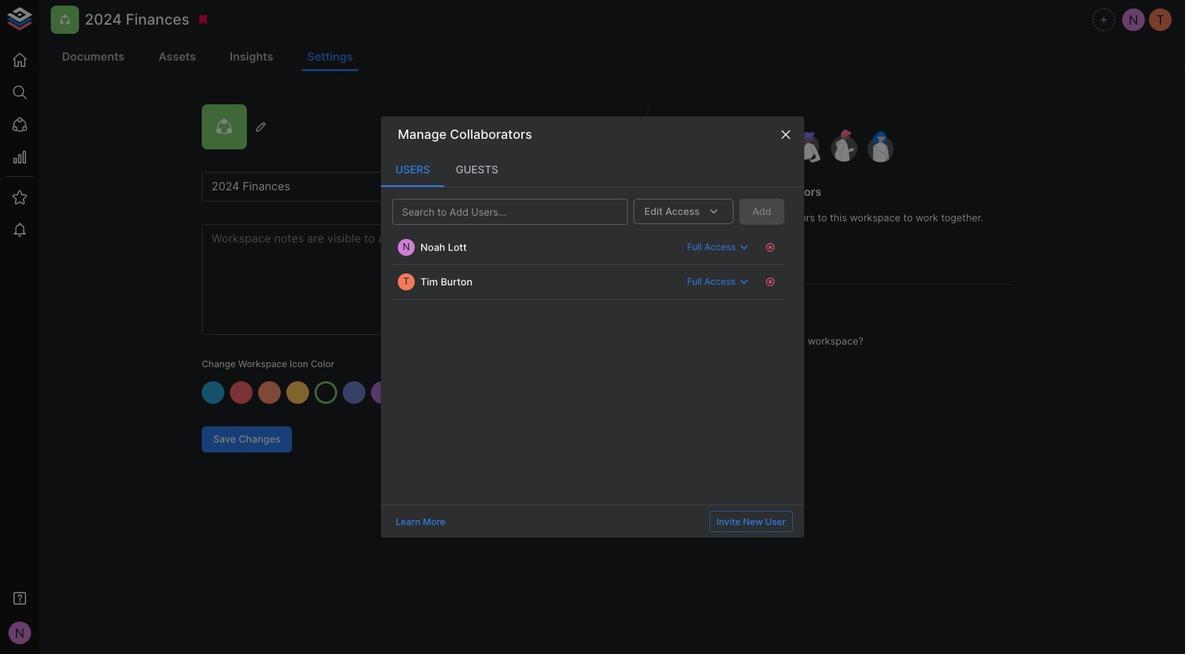 Task type: vqa. For each thing, say whether or not it's contained in the screenshot.
tab list
yes



Task type: describe. For each thing, give the bounding box(es) containing it.
Workspace Name text field
[[202, 172, 603, 202]]



Task type: locate. For each thing, give the bounding box(es) containing it.
dialog
[[381, 116, 804, 539]]

Workspace notes are visible to all members and guests. text field
[[202, 224, 603, 335]]

tab list
[[381, 153, 804, 187]]

remove bookmark image
[[197, 13, 210, 26]]

Search to Add Users... text field
[[397, 203, 600, 221]]



